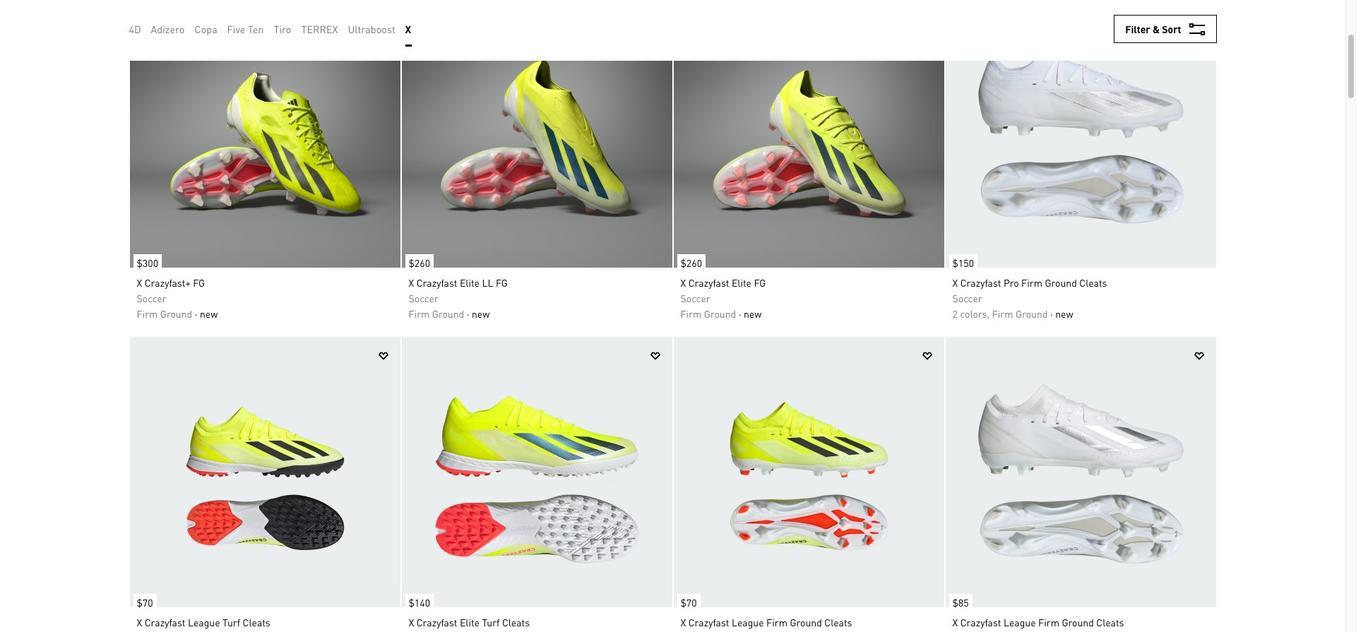 Task type: vqa. For each thing, say whether or not it's contained in the screenshot.


Task type: describe. For each thing, give the bounding box(es) containing it.
&
[[1153, 23, 1160, 35]]

fg inside x crazyfast elite ll fg soccer firm ground · new
[[496, 276, 508, 289]]

copa link
[[195, 21, 217, 37]]

x crazyfast league firm ground cleats link for $85
[[946, 608, 1217, 633]]

turf for league
[[223, 616, 240, 629]]

cleats inside the x crazyfast pro firm ground cleats soccer 2 colors, firm ground · new
[[1080, 276, 1108, 289]]

children soccer yellow x crazyfast league turf cleats image
[[130, 337, 400, 608]]

4d link
[[129, 21, 141, 37]]

2
[[953, 307, 958, 320]]

$85 link
[[946, 587, 973, 611]]

ground inside x crazyfast elite fg soccer firm ground · new
[[704, 307, 737, 320]]

4d
[[129, 23, 141, 35]]

$300
[[137, 257, 158, 269]]

list containing 4d
[[129, 11, 422, 47]]

soccer inside x crazyfast+ fg soccer firm ground · new
[[137, 292, 167, 305]]

league for 'children soccer yellow x crazyfast league turf cleats' image on the left
[[188, 616, 220, 629]]

adizero
[[151, 23, 185, 35]]

new inside x crazyfast+ fg soccer firm ground · new
[[200, 307, 218, 320]]

turf for elite
[[482, 616, 500, 629]]

· inside x crazyfast elite ll fg soccer firm ground · new
[[467, 307, 470, 320]]

sort
[[1163, 23, 1182, 35]]

$140 link
[[402, 587, 434, 611]]

soccer inside x crazyfast elite ll fg soccer firm ground · new
[[409, 292, 439, 305]]

terrex link
[[301, 21, 338, 37]]

x crazyfast pro firm ground cleats soccer 2 colors, firm ground · new
[[953, 276, 1108, 320]]

$70 link for x crazyfast league firm ground cleats
[[674, 587, 701, 611]]

$260 for x crazyfast elite fg soccer firm ground · new
[[681, 257, 702, 269]]

copa
[[195, 23, 217, 35]]

x crazyfast elite turf cleats
[[409, 616, 530, 629]]

$85
[[953, 596, 969, 609]]

elite for ll
[[460, 276, 480, 289]]

adizero link
[[151, 21, 185, 37]]

ultraboost
[[348, 23, 396, 35]]

five
[[227, 23, 246, 35]]

x inside x crazyfast elite fg soccer firm ground · new
[[681, 276, 686, 289]]

colors,
[[961, 307, 990, 320]]

elite for turf
[[460, 616, 480, 629]]

$140
[[409, 596, 430, 609]]

x crazyfast+ fg soccer firm ground · new
[[137, 276, 218, 320]]

x inside x crazyfast+ fg soccer firm ground · new
[[137, 276, 142, 289]]

ultraboost link
[[348, 21, 396, 37]]

league for soccer white x crazyfast league firm ground cleats image
[[1004, 616, 1036, 629]]

filter & sort button
[[1115, 15, 1217, 43]]

ll
[[482, 276, 494, 289]]

crazyfast inside x crazyfast elite ll fg soccer firm ground · new
[[417, 276, 458, 289]]

ground inside x crazyfast+ fg soccer firm ground · new
[[160, 307, 192, 320]]

soccer yellow x crazyfast elite ll fg image
[[402, 0, 672, 268]]

x crazyfast elite fg soccer firm ground · new
[[681, 276, 766, 320]]

five ten link
[[227, 21, 264, 37]]

soccer yellow x crazyfast elite turf cleats image
[[402, 337, 672, 608]]

x crazyfast league firm ground cleats for $70
[[681, 616, 853, 629]]

$70 for x crazyfast league firm ground cleats
[[681, 596, 697, 609]]

new inside x crazyfast elite ll fg soccer firm ground · new
[[472, 307, 490, 320]]

firm inside x crazyfast elite fg soccer firm ground · new
[[681, 307, 702, 320]]

tiro
[[274, 23, 291, 35]]

children soccer yellow x crazyfast league firm ground cleats image
[[674, 337, 945, 608]]



Task type: locate. For each thing, give the bounding box(es) containing it.
1 $70 from the left
[[137, 596, 153, 609]]

2 $260 link from the left
[[674, 247, 706, 271]]

1 horizontal spatial x crazyfast league firm ground cleats
[[953, 616, 1125, 629]]

soccer white x crazyfast pro firm ground cleats image
[[946, 0, 1217, 268]]

$300 link
[[130, 247, 162, 271]]

3 · from the left
[[739, 307, 742, 320]]

ten
[[248, 23, 264, 35]]

1 fg from the left
[[193, 276, 205, 289]]

elite inside x crazyfast elite ll fg soccer firm ground · new
[[460, 276, 480, 289]]

x crazyfast league firm ground cleats link
[[674, 608, 945, 633], [946, 608, 1217, 633]]

$150
[[953, 257, 975, 269]]

soccer yellow x crazyfast elite fg image
[[674, 0, 945, 268]]

$70 link for x crazyfast league turf cleats
[[130, 587, 157, 611]]

cleats
[[1080, 276, 1108, 289], [243, 616, 271, 629], [502, 616, 530, 629], [825, 616, 853, 629], [1097, 616, 1125, 629]]

$260 link up x crazyfast elite ll fg soccer firm ground · new
[[402, 247, 434, 271]]

1 horizontal spatial $260
[[681, 257, 702, 269]]

3 fg from the left
[[754, 276, 766, 289]]

filter
[[1126, 23, 1151, 35]]

x inside x crazyfast elite ll fg soccer firm ground · new
[[409, 276, 414, 289]]

1 horizontal spatial $260 link
[[674, 247, 706, 271]]

x
[[405, 23, 411, 35], [137, 276, 142, 289], [409, 276, 414, 289], [681, 276, 686, 289], [953, 276, 958, 289], [137, 616, 142, 629], [409, 616, 414, 629], [681, 616, 686, 629], [953, 616, 958, 629]]

1 $260 link from the left
[[402, 247, 434, 271]]

$150 link
[[946, 247, 978, 271]]

$260 up x crazyfast elite ll fg soccer firm ground · new
[[409, 257, 430, 269]]

ground
[[1046, 276, 1078, 289], [160, 307, 192, 320], [432, 307, 464, 320], [704, 307, 737, 320], [1016, 307, 1048, 320], [790, 616, 822, 629], [1062, 616, 1095, 629]]

fg inside x crazyfast elite fg soccer firm ground · new
[[754, 276, 766, 289]]

3 soccer from the left
[[681, 292, 711, 305]]

filter & sort
[[1126, 23, 1182, 35]]

0 horizontal spatial $260 link
[[402, 247, 434, 271]]

turf
[[223, 616, 240, 629], [482, 616, 500, 629]]

x crazyfast elite ll fg soccer firm ground · new
[[409, 276, 508, 320]]

elite
[[460, 276, 480, 289], [732, 276, 752, 289], [460, 616, 480, 629]]

new inside the x crazyfast pro firm ground cleats soccer 2 colors, firm ground · new
[[1056, 307, 1074, 320]]

tiro link
[[274, 21, 291, 37]]

pro
[[1004, 276, 1020, 289]]

$260
[[409, 257, 430, 269], [681, 257, 702, 269]]

4 · from the left
[[1051, 307, 1054, 320]]

elite inside x crazyfast elite fg soccer firm ground · new
[[732, 276, 752, 289]]

1 horizontal spatial x crazyfast league firm ground cleats link
[[946, 608, 1217, 633]]

2 $260 from the left
[[681, 257, 702, 269]]

x crazyfast league firm ground cleats link for $70
[[674, 608, 945, 633]]

new inside x crazyfast elite fg soccer firm ground · new
[[744, 307, 762, 320]]

· inside x crazyfast elite fg soccer firm ground · new
[[739, 307, 742, 320]]

fg
[[193, 276, 205, 289], [496, 276, 508, 289], [754, 276, 766, 289]]

2 horizontal spatial league
[[1004, 616, 1036, 629]]

2 turf from the left
[[482, 616, 500, 629]]

1 new from the left
[[200, 307, 218, 320]]

crazyfast
[[417, 276, 458, 289], [689, 276, 730, 289], [961, 276, 1002, 289], [145, 616, 185, 629], [417, 616, 458, 629], [689, 616, 730, 629], [961, 616, 1002, 629]]

1 horizontal spatial $70
[[681, 596, 697, 609]]

x inside the x crazyfast pro firm ground cleats soccer 2 colors, firm ground · new
[[953, 276, 958, 289]]

· inside x crazyfast+ fg soccer firm ground · new
[[195, 307, 198, 320]]

1 horizontal spatial fg
[[496, 276, 508, 289]]

2 horizontal spatial fg
[[754, 276, 766, 289]]

soccer inside the x crazyfast pro firm ground cleats soccer 2 colors, firm ground · new
[[953, 292, 983, 305]]

$260 for x crazyfast elite ll fg soccer firm ground · new
[[409, 257, 430, 269]]

1 · from the left
[[195, 307, 198, 320]]

x crazyfast elite turf cleats link
[[402, 608, 672, 633]]

x crazyfast league firm ground cleats
[[681, 616, 853, 629], [953, 616, 1125, 629]]

$260 link up x crazyfast elite fg soccer firm ground · new
[[674, 247, 706, 271]]

$260 up x crazyfast elite fg soccer firm ground · new
[[681, 257, 702, 269]]

4 soccer from the left
[[953, 292, 983, 305]]

fg inside x crazyfast+ fg soccer firm ground · new
[[193, 276, 205, 289]]

1 horizontal spatial $70 link
[[674, 587, 701, 611]]

x crazyfast league firm ground cleats for $85
[[953, 616, 1125, 629]]

$70
[[137, 596, 153, 609], [681, 596, 697, 609]]

$70 link
[[130, 587, 157, 611], [674, 587, 701, 611]]

0 horizontal spatial x crazyfast league firm ground cleats
[[681, 616, 853, 629]]

2 league from the left
[[732, 616, 764, 629]]

·
[[195, 307, 198, 320], [467, 307, 470, 320], [739, 307, 742, 320], [1051, 307, 1054, 320]]

soccer yellow x crazyfast+ fg image
[[130, 0, 400, 268]]

0 horizontal spatial league
[[188, 616, 220, 629]]

x link
[[405, 21, 411, 37]]

2 $70 from the left
[[681, 596, 697, 609]]

4 new from the left
[[1056, 307, 1074, 320]]

league
[[188, 616, 220, 629], [732, 616, 764, 629], [1004, 616, 1036, 629]]

firm
[[1022, 276, 1043, 289], [137, 307, 158, 320], [409, 307, 430, 320], [681, 307, 702, 320], [993, 307, 1014, 320], [767, 616, 788, 629], [1039, 616, 1060, 629]]

2 soccer from the left
[[409, 292, 439, 305]]

$260 link for x crazyfast elite ll fg soccer firm ground · new
[[402, 247, 434, 271]]

1 x crazyfast league firm ground cleats from the left
[[681, 616, 853, 629]]

2 $70 link from the left
[[674, 587, 701, 611]]

1 $260 from the left
[[409, 257, 430, 269]]

2 x crazyfast league firm ground cleats link from the left
[[946, 608, 1217, 633]]

1 horizontal spatial turf
[[482, 616, 500, 629]]

turf inside x crazyfast elite turf cleats link
[[482, 616, 500, 629]]

2 · from the left
[[467, 307, 470, 320]]

firm inside x crazyfast+ fg soccer firm ground · new
[[137, 307, 158, 320]]

1 horizontal spatial league
[[732, 616, 764, 629]]

1 turf from the left
[[223, 616, 240, 629]]

x crazyfast league turf cleats link
[[130, 608, 400, 633]]

2 new from the left
[[472, 307, 490, 320]]

crazyfast+
[[145, 276, 191, 289]]

0 horizontal spatial turf
[[223, 616, 240, 629]]

0 horizontal spatial $70 link
[[130, 587, 157, 611]]

2 x crazyfast league firm ground cleats from the left
[[953, 616, 1125, 629]]

five ten
[[227, 23, 264, 35]]

1 x crazyfast league firm ground cleats link from the left
[[674, 608, 945, 633]]

1 soccer from the left
[[137, 292, 167, 305]]

· inside the x crazyfast pro firm ground cleats soccer 2 colors, firm ground · new
[[1051, 307, 1054, 320]]

1 league from the left
[[188, 616, 220, 629]]

crazyfast inside x crazyfast elite fg soccer firm ground · new
[[689, 276, 730, 289]]

0 horizontal spatial x crazyfast league firm ground cleats link
[[674, 608, 945, 633]]

0 horizontal spatial $70
[[137, 596, 153, 609]]

turf inside x crazyfast league turf cleats link
[[223, 616, 240, 629]]

soccer inside x crazyfast elite fg soccer firm ground · new
[[681, 292, 711, 305]]

soccer white x crazyfast league firm ground cleats image
[[946, 337, 1217, 608]]

3 league from the left
[[1004, 616, 1036, 629]]

list
[[129, 11, 422, 47]]

soccer
[[137, 292, 167, 305], [409, 292, 439, 305], [681, 292, 711, 305], [953, 292, 983, 305]]

$260 link
[[402, 247, 434, 271], [674, 247, 706, 271]]

league for the children soccer yellow x crazyfast league firm ground cleats "image"
[[732, 616, 764, 629]]

new
[[200, 307, 218, 320], [472, 307, 490, 320], [744, 307, 762, 320], [1056, 307, 1074, 320]]

0 horizontal spatial fg
[[193, 276, 205, 289]]

firm inside x crazyfast elite ll fg soccer firm ground · new
[[409, 307, 430, 320]]

crazyfast inside the x crazyfast pro firm ground cleats soccer 2 colors, firm ground · new
[[961, 276, 1002, 289]]

$70 for x crazyfast league turf cleats
[[137, 596, 153, 609]]

0 horizontal spatial $260
[[409, 257, 430, 269]]

1 $70 link from the left
[[130, 587, 157, 611]]

2 fg from the left
[[496, 276, 508, 289]]

x crazyfast league turf cleats
[[137, 616, 271, 629]]

ground inside x crazyfast elite ll fg soccer firm ground · new
[[432, 307, 464, 320]]

terrex
[[301, 23, 338, 35]]

$260 link for x crazyfast elite fg soccer firm ground · new
[[674, 247, 706, 271]]

elite for fg
[[732, 276, 752, 289]]

3 new from the left
[[744, 307, 762, 320]]



